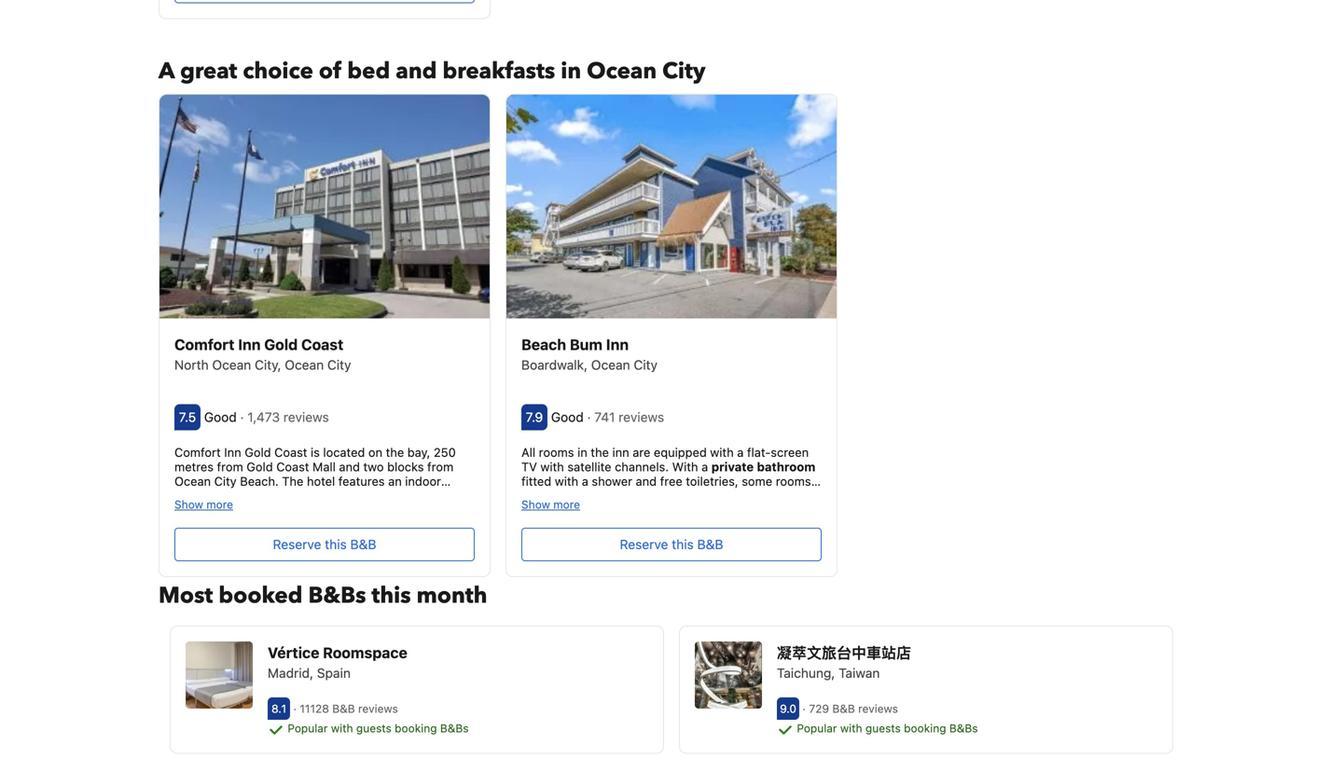 Task type: vqa. For each thing, say whether or not it's contained in the screenshot.
Tea/Coffee maker on the left bottom of the page
no



Task type: locate. For each thing, give the bounding box(es) containing it.
guests
[[356, 722, 392, 735], [865, 722, 901, 735]]

reviews up are
[[619, 409, 664, 425]]

1 horizontal spatial show
[[521, 498, 550, 511]]

comfort up metres
[[174, 445, 221, 459]]

reserve this b&b link for coast
[[174, 528, 475, 562]]

1 vertical spatial in
[[577, 445, 587, 459]]

comfort up north
[[174, 336, 235, 353]]

0 horizontal spatial show more button
[[174, 497, 233, 511]]

1,473
[[248, 409, 280, 425]]

0 horizontal spatial good
[[204, 409, 237, 425]]

gold for comfort inn gold coast is located on the bay, 250 metres from gold coast mall and two blocks from ocean city beach. the hotel features an indoor heated pool and hot tub and fitness centre. free wifi is offered.
[[245, 445, 271, 459]]

flat-
[[747, 445, 771, 459]]

2 reserve this b&b link from the left
[[521, 528, 822, 562]]

2 reserve from the left
[[620, 537, 668, 552]]

an
[[388, 474, 402, 488]]

b&bs down 凝萃文旅台中車站店 link
[[949, 722, 978, 735]]

good right scored 7.9 element
[[551, 409, 584, 425]]

rated good element
[[204, 409, 240, 425], [551, 409, 587, 425]]

凝萃文旅台中車站店 link
[[777, 642, 1158, 664]]

toiletries,
[[686, 474, 738, 488]]

1 popular from the left
[[288, 722, 328, 735]]

indoor
[[405, 474, 441, 488]]

7.5 good 1,473 reviews
[[179, 409, 333, 425]]

this inside comfort inn gold coast 'section'
[[325, 537, 347, 552]]

show more button for comfort
[[174, 497, 233, 511]]

2 vertical spatial rooms
[[637, 503, 672, 517]]

show more button down metres
[[174, 497, 233, 511]]

a up the toiletries, in the bottom of the page
[[702, 460, 708, 474]]

bed right the of
[[347, 56, 390, 87]]

linen
[[730, 503, 757, 517]]

reserve this b&b for boardwalk,
[[620, 537, 723, 552]]

1 reserve this b&b from the left
[[273, 537, 376, 552]]

0 horizontal spatial from
[[217, 460, 243, 474]]

show more up towels.
[[521, 498, 580, 511]]

from 741 reviews element containing 11128 b&b reviews
[[293, 702, 401, 716]]

0 horizontal spatial show more
[[174, 498, 233, 511]]

1 reserve this b&b link from the left
[[174, 528, 475, 562]]

beach up accommodation
[[536, 489, 571, 503]]

1 horizontal spatial bed
[[705, 503, 727, 517]]

0 vertical spatial bum
[[570, 336, 603, 353]]

show inside beach bum inn section
[[521, 498, 550, 511]]

and down located
[[339, 460, 360, 474]]

bathroom
[[757, 460, 816, 474]]

from 741 reviews element down taiwan
[[803, 702, 901, 716]]

roomspace
[[323, 644, 407, 662]]

2 show more button from the left
[[521, 497, 580, 511]]

wifi
[[450, 489, 474, 503]]

reserve inside beach bum inn section
[[620, 537, 668, 552]]

2 more from the left
[[553, 498, 580, 511]]

2 show from the left
[[521, 498, 550, 511]]

inn up 741
[[606, 336, 629, 353]]

2 guests from the left
[[865, 722, 901, 735]]

vértice roomspace image
[[186, 642, 253, 709]]

7.9
[[526, 409, 543, 425]]

0 horizontal spatial reserve this b&b link
[[174, 528, 475, 562]]

0 horizontal spatial bed
[[347, 56, 390, 87]]

show more button inside beach bum inn section
[[521, 497, 580, 511]]

with up fitted
[[540, 460, 564, 474]]

beach
[[521, 336, 566, 353], [536, 489, 571, 503]]

booking for 凝萃文旅台中車站店
[[904, 722, 946, 735]]

inn up beach.
[[224, 445, 241, 459]]

beach bum inn image
[[506, 95, 837, 318]]

7.5
[[179, 409, 196, 425]]

the up satellite in the left bottom of the page
[[591, 445, 609, 459]]

show down metres
[[174, 498, 203, 511]]

coast for comfort inn gold coast is located on the bay, 250 metres from gold coast mall and two blocks from ocean city beach. the hotel features an indoor heated pool and hot tub and fitness centre. free wifi is offered.
[[274, 445, 307, 459]]

show more for comfort
[[174, 498, 233, 511]]

1 booking from the left
[[395, 722, 437, 735]]

the
[[282, 474, 304, 488]]

1 horizontal spatial guests
[[865, 722, 901, 735]]

comfort for comfort inn gold coast north ocean city, ocean city
[[174, 336, 235, 353]]

1 horizontal spatial popular
[[797, 722, 837, 735]]

reserve this b&b link
[[174, 528, 475, 562], [521, 528, 822, 562]]

most
[[159, 581, 213, 612]]

rated good element right the scored 7.5 element
[[204, 409, 240, 425]]

popular with guests booking b&bs down 729 b&b reviews
[[794, 722, 978, 735]]

from 741 reviews element for taichung,
[[803, 702, 901, 716]]

8.1
[[271, 702, 286, 716]]

1 horizontal spatial is
[[311, 445, 320, 459]]

good
[[204, 409, 237, 425], [551, 409, 584, 425]]

with inside private bathroom fitted with a shower and free toiletries, some rooms at beach bum inn also feature a city view. at the accommodation the rooms have bed linen and towels.
[[555, 474, 578, 488]]

2 popular from the left
[[797, 722, 837, 735]]

1 horizontal spatial rated good element
[[551, 409, 587, 425]]

reserve
[[273, 537, 321, 552], [620, 537, 668, 552]]

2 from from the left
[[427, 460, 454, 474]]

rooms down feature
[[637, 503, 672, 517]]

bay,
[[407, 445, 430, 459]]

city,
[[255, 357, 281, 372]]

0 vertical spatial is
[[311, 445, 320, 459]]

from 741 reviews element down spain
[[293, 702, 401, 716]]

1 guests from the left
[[356, 722, 392, 735]]

gold for comfort inn gold coast north ocean city, ocean city
[[264, 336, 298, 353]]

from 741 reviews element for roomspace
[[293, 702, 401, 716]]

show more for beach
[[521, 498, 580, 511]]

beach bum inn section
[[506, 94, 838, 577]]

ocean inside comfort inn gold coast is located on the bay, 250 metres from gold coast mall and two blocks from ocean city beach. the hotel features an indoor heated pool and hot tub and fitness centre. free wifi is offered.
[[174, 474, 211, 488]]

b&bs
[[308, 581, 366, 612], [440, 722, 469, 735], [949, 722, 978, 735]]

guests down 729 b&b reviews
[[865, 722, 901, 735]]

city inside the comfort inn gold coast north ocean city, ocean city
[[327, 357, 351, 372]]

1 horizontal spatial more
[[553, 498, 580, 511]]

9.0
[[780, 702, 796, 716]]

bum up accommodation
[[574, 489, 600, 503]]

1 show from the left
[[174, 498, 203, 511]]

11128 b&b reviews
[[297, 702, 401, 716]]

0 horizontal spatial more
[[206, 498, 233, 511]]

1 show more from the left
[[174, 498, 233, 511]]

free
[[660, 474, 682, 488]]

0 vertical spatial beach
[[521, 336, 566, 353]]

reserve down also at the left of the page
[[620, 537, 668, 552]]

booking for vértice roomspace
[[395, 722, 437, 735]]

1 horizontal spatial from
[[427, 460, 454, 474]]

spain
[[317, 666, 351, 681]]

more down metres
[[206, 498, 233, 511]]

hot
[[269, 489, 287, 503]]

reviews inside beach bum inn section
[[619, 409, 664, 425]]

from 1,473 reviews element
[[240, 409, 333, 425]]

show more button for beach
[[521, 497, 580, 511]]

reviews down 'roomspace'
[[358, 702, 398, 716]]

rooms
[[539, 445, 574, 459], [776, 474, 811, 488], [637, 503, 672, 517]]

show more button
[[174, 497, 233, 511], [521, 497, 580, 511]]

1 horizontal spatial b&bs
[[440, 722, 469, 735]]

2 popular with guests booking b&bs from the left
[[794, 722, 978, 735]]

inn inside private bathroom fitted with a shower and free toiletries, some rooms at beach bum inn also feature a city view. at the accommodation the rooms have bed linen and towels.
[[603, 489, 620, 503]]

popular with guests booking b&bs down 11128 b&b reviews
[[284, 722, 469, 735]]

0 horizontal spatial popular with guests booking b&bs
[[284, 722, 469, 735]]

is
[[311, 445, 320, 459], [174, 503, 184, 517]]

reserve this b&b inside beach bum inn section
[[620, 537, 723, 552]]

1 horizontal spatial booking
[[904, 722, 946, 735]]

11128
[[300, 702, 329, 716]]

2 horizontal spatial this
[[672, 537, 694, 552]]

in up satellite in the left bottom of the page
[[577, 445, 587, 459]]

0 horizontal spatial guests
[[356, 722, 392, 735]]

rooms right all at left bottom
[[539, 445, 574, 459]]

b&b inside comfort inn gold coast 'section'
[[350, 537, 376, 552]]

b&b down fitness
[[350, 537, 376, 552]]

private
[[711, 460, 754, 474]]

bed
[[347, 56, 390, 87], [705, 503, 727, 517]]

show inside comfort inn gold coast 'section'
[[174, 498, 203, 511]]

1 vertical spatial bed
[[705, 503, 727, 517]]

1 horizontal spatial popular with guests booking b&bs
[[794, 722, 978, 735]]

0 horizontal spatial rated good element
[[204, 409, 240, 425]]

0 horizontal spatial this
[[325, 537, 347, 552]]

channels.
[[615, 460, 669, 474]]

at
[[521, 489, 532, 503]]

is up the mall
[[311, 445, 320, 459]]

from 741 reviews element containing 741 reviews
[[587, 409, 668, 425]]

1 vertical spatial beach
[[536, 489, 571, 503]]

some
[[742, 474, 772, 488]]

reserve this b&b link down have
[[521, 528, 822, 562]]

a
[[737, 445, 744, 459], [702, 460, 708, 474], [582, 474, 588, 488], [693, 489, 700, 503]]

inn down 'shower'
[[603, 489, 620, 503]]

from 741 reviews element
[[587, 409, 668, 425], [293, 702, 401, 716], [803, 702, 901, 716]]

1 reserve from the left
[[273, 537, 321, 552]]

the
[[386, 445, 404, 459], [591, 445, 609, 459], [774, 489, 792, 503], [615, 503, 634, 517]]

reserve this b&b
[[273, 537, 376, 552], [620, 537, 723, 552]]

0 horizontal spatial reserve this b&b
[[273, 537, 376, 552]]

fitted
[[521, 474, 551, 488]]

0 horizontal spatial rooms
[[539, 445, 574, 459]]

a down satellite in the left bottom of the page
[[582, 474, 588, 488]]

2 horizontal spatial rooms
[[776, 474, 811, 488]]

popular down 11128
[[288, 722, 328, 735]]

beach up the boardwalk,
[[521, 336, 566, 353]]

coast for comfort inn gold coast north ocean city, ocean city
[[301, 336, 344, 353]]

blocks
[[387, 460, 424, 474]]

booking down 11128 b&b reviews
[[395, 722, 437, 735]]

with
[[710, 445, 734, 459], [540, 460, 564, 474], [555, 474, 578, 488], [331, 722, 353, 735], [840, 722, 862, 735]]

gold
[[264, 336, 298, 353], [245, 445, 271, 459], [247, 460, 273, 474]]

0 horizontal spatial reserve
[[273, 537, 321, 552]]

is down heated
[[174, 503, 184, 517]]

bed down "city"
[[705, 503, 727, 517]]

bum
[[570, 336, 603, 353], [574, 489, 600, 503]]

vértice roomspace link
[[268, 642, 648, 664]]

2 good from the left
[[551, 409, 584, 425]]

1 horizontal spatial show more button
[[521, 497, 580, 511]]

popular down 729
[[797, 722, 837, 735]]

from 741 reviews element containing 729 b&b reviews
[[803, 702, 901, 716]]

gold inside the comfort inn gold coast north ocean city, ocean city
[[264, 336, 298, 353]]

1 horizontal spatial reserve this b&b link
[[521, 528, 822, 562]]

reviews inside comfort inn gold coast 'section'
[[283, 409, 329, 425]]

from
[[217, 460, 243, 474], [427, 460, 454, 474]]

reserve this b&b up most booked b&bs this month
[[273, 537, 376, 552]]

0 horizontal spatial show
[[174, 498, 203, 511]]

from down 250
[[427, 460, 454, 474]]

this down fitness
[[325, 537, 347, 552]]

this
[[325, 537, 347, 552], [672, 537, 694, 552], [372, 581, 411, 612]]

more inside comfort inn gold coast 'section'
[[206, 498, 233, 511]]

2 horizontal spatial b&bs
[[949, 722, 978, 735]]

show more inside comfort inn gold coast 'section'
[[174, 498, 233, 511]]

comfort inn gold coast section
[[159, 94, 491, 577]]

booking
[[395, 722, 437, 735], [904, 722, 946, 735]]

0 vertical spatial rooms
[[539, 445, 574, 459]]

popular with guests booking b&bs for roomspace
[[284, 722, 469, 735]]

reserve this b&b inside comfort inn gold coast 'section'
[[273, 537, 376, 552]]

taiwan
[[839, 666, 880, 681]]

show more inside beach bum inn section
[[521, 498, 580, 511]]

the inside all rooms in the inn are equipped with a flat-screen tv with satellite channels. with a
[[591, 445, 609, 459]]

popular with guests booking b&bs for taichung,
[[794, 722, 978, 735]]

this down have
[[672, 537, 694, 552]]

all rooms in the inn are equipped with a flat-screen tv with satellite channels. with a
[[521, 445, 809, 474]]

good inside beach bum inn section
[[551, 409, 584, 425]]

booked
[[219, 581, 303, 612]]

comfort inn gold coast link
[[174, 333, 475, 356]]

show for comfort
[[174, 498, 203, 511]]

1 popular with guests booking b&bs from the left
[[284, 722, 469, 735]]

show more button up towels.
[[521, 497, 580, 511]]

1 show more button from the left
[[174, 497, 233, 511]]

1 vertical spatial is
[[174, 503, 184, 517]]

2 rated good element from the left
[[551, 409, 587, 425]]

scored 8.1 element
[[268, 698, 290, 720]]

the up blocks
[[386, 445, 404, 459]]

1 horizontal spatial this
[[372, 581, 411, 612]]

from up pool on the bottom left
[[217, 460, 243, 474]]

0 horizontal spatial booking
[[395, 722, 437, 735]]

more inside beach bum inn section
[[553, 498, 580, 511]]

this inside beach bum inn section
[[672, 537, 694, 552]]

0 horizontal spatial popular
[[288, 722, 328, 735]]

reserve this b&b for coast
[[273, 537, 376, 552]]

reserve this b&b down have
[[620, 537, 723, 552]]

1 good from the left
[[204, 409, 237, 425]]

reserve this b&b link for boardwalk,
[[521, 528, 822, 562]]

beach inside 'beach bum inn boardwalk, ocean city'
[[521, 336, 566, 353]]

month
[[417, 581, 487, 612]]

rooms down bathroom
[[776, 474, 811, 488]]

are
[[633, 445, 650, 459]]

screen
[[771, 445, 809, 459]]

show up towels.
[[521, 498, 550, 511]]

comfort inn gold coast image
[[159, 95, 490, 318]]

inn up the city,
[[238, 336, 261, 353]]

taichung,
[[777, 666, 835, 681]]

b&bs down vértice roomspace link
[[440, 722, 469, 735]]

feature
[[650, 489, 690, 503]]

1 horizontal spatial from 741 reviews element
[[587, 409, 668, 425]]

凝萃文旅台中車站店 taichung, taiwan
[[777, 644, 911, 681]]

booking down 凝萃文旅台中車站店 link
[[904, 722, 946, 735]]

2 reserve this b&b from the left
[[620, 537, 723, 552]]

reserve inside comfort inn gold coast 'section'
[[273, 537, 321, 552]]

with down satellite in the left bottom of the page
[[555, 474, 578, 488]]

guests down 11128 b&b reviews
[[356, 722, 392, 735]]

reviews right 1,473
[[283, 409, 329, 425]]

2 show more from the left
[[521, 498, 580, 511]]

city inside 'beach bum inn boardwalk, ocean city'
[[634, 357, 658, 372]]

good inside comfort inn gold coast 'section'
[[204, 409, 237, 425]]

1 horizontal spatial rooms
[[637, 503, 672, 517]]

popular with guests booking b&bs
[[284, 722, 469, 735], [794, 722, 978, 735]]

satellite
[[567, 460, 611, 474]]

1 rated good element from the left
[[204, 409, 240, 425]]

b&bs up 'roomspace'
[[308, 581, 366, 612]]

centre.
[[378, 489, 418, 503]]

coast inside the comfort inn gold coast north ocean city, ocean city
[[301, 336, 344, 353]]

0 horizontal spatial b&bs
[[308, 581, 366, 612]]

two
[[363, 460, 384, 474]]

and
[[396, 56, 437, 87], [339, 460, 360, 474], [636, 474, 657, 488], [245, 489, 266, 503], [313, 489, 334, 503], [761, 503, 782, 517]]

comfort inside the comfort inn gold coast north ocean city, ocean city
[[174, 336, 235, 353]]

2 booking from the left
[[904, 722, 946, 735]]

more up towels.
[[553, 498, 580, 511]]

comfort inn gold coast north ocean city, ocean city
[[174, 336, 351, 372]]

rated good element right scored 7.9 element
[[551, 409, 587, 425]]

reserve this b&b link up most booked b&bs this month
[[174, 528, 475, 562]]

a up have
[[693, 489, 700, 503]]

2 horizontal spatial from 741 reviews element
[[803, 702, 901, 716]]

0 vertical spatial comfort
[[174, 336, 235, 353]]

in inside all rooms in the inn are equipped with a flat-screen tv with satellite channels. with a
[[577, 445, 587, 459]]

1 more from the left
[[206, 498, 233, 511]]

1 horizontal spatial show more
[[521, 498, 580, 511]]

this left month on the bottom left
[[372, 581, 411, 612]]

b&b right 11128
[[332, 702, 355, 716]]

good for comfort
[[204, 409, 237, 425]]

1 horizontal spatial good
[[551, 409, 584, 425]]

741
[[594, 409, 615, 425]]

bum up the boardwalk,
[[570, 336, 603, 353]]

1 horizontal spatial reserve
[[620, 537, 668, 552]]

reviews
[[283, 409, 329, 425], [619, 409, 664, 425], [358, 702, 398, 716], [858, 702, 898, 716]]

b&b down have
[[697, 537, 723, 552]]

pool
[[217, 489, 241, 503]]

1 vertical spatial comfort
[[174, 445, 221, 459]]

and down beach.
[[245, 489, 266, 503]]

popular
[[288, 722, 328, 735], [797, 722, 837, 735]]

2 comfort from the top
[[174, 445, 221, 459]]

1 horizontal spatial reserve this b&b
[[620, 537, 723, 552]]

show more down metres
[[174, 498, 233, 511]]

and down hotel
[[313, 489, 334, 503]]

accommodation
[[521, 503, 612, 517]]

reserve for boardwalk,
[[620, 537, 668, 552]]

1 vertical spatial bum
[[574, 489, 600, 503]]

good right the scored 7.5 element
[[204, 409, 237, 425]]

show
[[174, 498, 203, 511], [521, 498, 550, 511]]

from 741 reviews element up inn
[[587, 409, 668, 425]]

in right breakfasts
[[561, 56, 581, 87]]

beach inside private bathroom fitted with a shower and free toiletries, some rooms at beach bum inn also feature a city view. at the accommodation the rooms have bed linen and towels.
[[536, 489, 571, 503]]

comfort inside comfort inn gold coast is located on the bay, 250 metres from gold coast mall and two blocks from ocean city beach. the hotel features an indoor heated pool and hot tub and fitness centre. free wifi is offered.
[[174, 445, 221, 459]]

1 comfort from the top
[[174, 336, 235, 353]]

inn
[[238, 336, 261, 353], [606, 336, 629, 353], [224, 445, 241, 459], [603, 489, 620, 503]]

reserve down 'tub' in the bottom left of the page
[[273, 537, 321, 552]]

show more button inside comfort inn gold coast 'section'
[[174, 497, 233, 511]]

show for beach
[[521, 498, 550, 511]]

and down at
[[761, 503, 782, 517]]

scored 7.5 element
[[174, 404, 201, 430]]

0 horizontal spatial from 741 reviews element
[[293, 702, 401, 716]]



Task type: describe. For each thing, give the bounding box(es) containing it.
madrid,
[[268, 666, 313, 681]]

heated
[[174, 489, 213, 503]]

inn inside the comfort inn gold coast north ocean city, ocean city
[[238, 336, 261, 353]]

free
[[421, 489, 446, 503]]

the inside comfort inn gold coast is located on the bay, 250 metres from gold coast mall and two blocks from ocean city beach. the hotel features an indoor heated pool and hot tub and fitness centre. free wifi is offered.
[[386, 445, 404, 459]]

comfort inn gold coast is located on the bay, 250 metres from gold coast mall and two blocks from ocean city beach. the hotel features an indoor heated pool and hot tub and fitness centre. free wifi is offered.
[[174, 445, 474, 517]]

at
[[759, 489, 771, 503]]

b&b inside beach bum inn section
[[697, 537, 723, 552]]

beach.
[[240, 474, 279, 488]]

equipped
[[654, 445, 707, 459]]

located
[[323, 445, 365, 459]]

1 vertical spatial rooms
[[776, 474, 811, 488]]

凝萃文旅台中車站店
[[777, 644, 911, 662]]

towels.
[[521, 518, 561, 532]]

city
[[703, 489, 724, 503]]

b&bs for taichung,
[[949, 722, 978, 735]]

fitness
[[337, 489, 375, 503]]

b&b right 729
[[832, 702, 855, 716]]

all
[[521, 445, 535, 459]]

and left breakfasts
[[396, 56, 437, 87]]

1 from from the left
[[217, 460, 243, 474]]

the right at
[[774, 489, 792, 503]]

a
[[159, 56, 174, 87]]

a up private
[[737, 445, 744, 459]]

0 vertical spatial bed
[[347, 56, 390, 87]]

bum inside 'beach bum inn boardwalk, ocean city'
[[570, 336, 603, 353]]

凝萃文旅台中車站店 image
[[695, 642, 762, 709]]

a great choice of bed and breakfasts in ocean city
[[159, 56, 706, 87]]

north
[[174, 357, 209, 372]]

rated good element for comfort
[[204, 409, 240, 425]]

scored 7.9 element
[[521, 404, 548, 430]]

the down also at the left of the page
[[615, 503, 634, 517]]

metres
[[174, 460, 214, 474]]

have
[[676, 503, 702, 517]]

breakfasts
[[443, 56, 555, 87]]

good for beach
[[551, 409, 584, 425]]

choice
[[243, 56, 313, 87]]

with down 11128 b&b reviews
[[331, 722, 353, 735]]

guests for taichung,
[[865, 722, 901, 735]]

beach bum inn link
[[521, 333, 822, 356]]

more for comfort
[[206, 498, 233, 511]]

popular for taichung,
[[797, 722, 837, 735]]

scored 9.0 element
[[777, 698, 799, 720]]

ocean inside 'beach bum inn boardwalk, ocean city'
[[591, 357, 630, 372]]

inn
[[612, 445, 629, 459]]

inn inside 'beach bum inn boardwalk, ocean city'
[[606, 336, 629, 353]]

with
[[672, 460, 698, 474]]

offered.
[[187, 503, 231, 517]]

250
[[434, 445, 456, 459]]

and down channels.
[[636, 474, 657, 488]]

on
[[368, 445, 382, 459]]

private bathroom fitted with a shower and free toiletries, some rooms at beach bum inn also feature a city view. at the accommodation the rooms have bed linen and towels.
[[521, 460, 816, 532]]

great
[[180, 56, 237, 87]]

bum inside private bathroom fitted with a shower and free toiletries, some rooms at beach bum inn also feature a city view. at the accommodation the rooms have bed linen and towels.
[[574, 489, 600, 503]]

this for coast
[[325, 537, 347, 552]]

0 vertical spatial in
[[561, 56, 581, 87]]

reviews down taiwan
[[858, 702, 898, 716]]

city inside comfort inn gold coast is located on the bay, 250 metres from gold coast mall and two blocks from ocean city beach. the hotel features an indoor heated pool and hot tub and fitness centre. free wifi is offered.
[[214, 474, 237, 488]]

vértice
[[268, 644, 319, 662]]

rooms inside all rooms in the inn are equipped with a flat-screen tv with satellite channels. with a
[[539, 445, 574, 459]]

guests for roomspace
[[356, 722, 392, 735]]

features
[[338, 474, 385, 488]]

popular for roomspace
[[288, 722, 328, 735]]

reserve for coast
[[273, 537, 321, 552]]

tub
[[291, 489, 310, 503]]

729 b&b reviews
[[806, 702, 901, 716]]

more for beach
[[553, 498, 580, 511]]

with down 729 b&b reviews
[[840, 722, 862, 735]]

bed inside private bathroom fitted with a shower and free toiletries, some rooms at beach bum inn also feature a city view. at the accommodation the rooms have bed linen and towels.
[[705, 503, 727, 517]]

shower
[[592, 474, 632, 488]]

vértice roomspace madrid, spain
[[268, 644, 407, 681]]

most booked b&bs this month
[[159, 581, 487, 612]]

7.9 good 741 reviews
[[526, 409, 668, 425]]

729
[[809, 702, 829, 716]]

b&bs for roomspace
[[440, 722, 469, 735]]

comfort for comfort inn gold coast is located on the bay, 250 metres from gold coast mall and two blocks from ocean city beach. the hotel features an indoor heated pool and hot tub and fitness centre. free wifi is offered.
[[174, 445, 221, 459]]

hotel
[[307, 474, 335, 488]]

boardwalk,
[[521, 357, 588, 372]]

inn inside comfort inn gold coast is located on the bay, 250 metres from gold coast mall and two blocks from ocean city beach. the hotel features an indoor heated pool and hot tub and fitness centre. free wifi is offered.
[[224, 445, 241, 459]]

this for boardwalk,
[[672, 537, 694, 552]]

mall
[[313, 460, 336, 474]]

of
[[319, 56, 342, 87]]

view.
[[727, 489, 755, 503]]

tv
[[521, 460, 537, 474]]

also
[[623, 489, 646, 503]]

with up private
[[710, 445, 734, 459]]

0 horizontal spatial is
[[174, 503, 184, 517]]

beach bum inn boardwalk, ocean city
[[521, 336, 658, 372]]

rated good element for beach
[[551, 409, 587, 425]]



